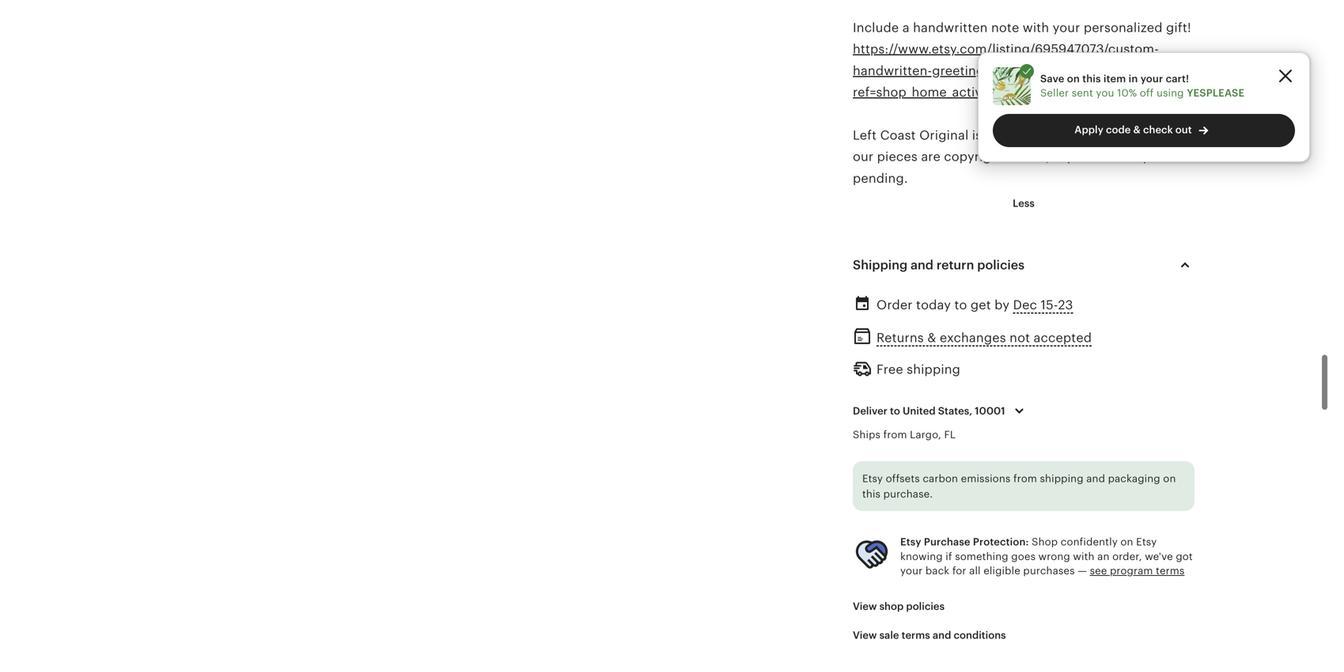Task type: locate. For each thing, give the bounding box(es) containing it.
less button
[[1001, 189, 1047, 218]]

left
[[853, 128, 877, 142]]

1 horizontal spatial etsy
[[901, 536, 922, 548]]

left coast original is a registered trademark and all of our pieces are copyrighted and/or patented or patent pending.
[[853, 128, 1192, 185]]

something
[[955, 551, 1009, 563]]

terms for sale
[[902, 629, 930, 641]]

0 horizontal spatial &
[[928, 331, 937, 345]]

1 horizontal spatial from
[[1014, 473, 1038, 485]]

0 vertical spatial from
[[884, 429, 907, 441]]

on up the order,
[[1121, 536, 1134, 548]]

0 horizontal spatial etsy
[[863, 473, 883, 485]]

view left shop
[[853, 601, 877, 613]]

0 vertical spatial a
[[903, 20, 910, 35]]

& inside 'link'
[[1134, 124, 1141, 136]]

your up "save" on the top of page
[[1053, 20, 1081, 35]]

your
[[1053, 20, 1081, 35], [1141, 73, 1164, 85], [901, 565, 923, 577]]

our
[[853, 150, 874, 164]]

your up off at the right
[[1141, 73, 1164, 85]]

1 horizontal spatial terms
[[1156, 565, 1185, 577]]

pending.
[[853, 171, 908, 185]]

0 vertical spatial this
[[1083, 73, 1101, 85]]

0 horizontal spatial terms
[[902, 629, 930, 641]]

dec 15-23 button
[[1013, 294, 1074, 317]]

policies up 'by'
[[978, 258, 1025, 272]]

0 horizontal spatial your
[[901, 565, 923, 577]]

0 horizontal spatial a
[[903, 20, 910, 35]]

view for view sale terms and conditions
[[853, 629, 877, 641]]

and left conditions
[[933, 629, 952, 641]]

0 horizontal spatial this
[[863, 488, 881, 500]]

copyrighted
[[944, 150, 1020, 164]]

1 vertical spatial from
[[1014, 473, 1038, 485]]

1 vertical spatial policies
[[907, 601, 945, 613]]

your down knowing
[[901, 565, 923, 577]]

1 horizontal spatial on
[[1121, 536, 1134, 548]]

2 vertical spatial your
[[901, 565, 923, 577]]

etsy up we've
[[1137, 536, 1157, 548]]

a right is
[[986, 128, 993, 142]]

0 vertical spatial policies
[[978, 258, 1025, 272]]

2 horizontal spatial your
[[1141, 73, 1164, 85]]

personalized
[[1084, 20, 1163, 35]]

1 vertical spatial this
[[863, 488, 881, 500]]

with
[[1023, 20, 1050, 35], [1074, 551, 1095, 563]]

1 horizontal spatial your
[[1053, 20, 1081, 35]]

terms right sale on the right bottom of page
[[902, 629, 930, 641]]

from right ships
[[884, 429, 907, 441]]

0 vertical spatial to
[[955, 298, 968, 312]]

all left of
[[1162, 128, 1176, 142]]

1 horizontal spatial to
[[955, 298, 968, 312]]

terms down we've
[[1156, 565, 1185, 577]]

with right note
[[1023, 20, 1050, 35]]

view left sale on the right bottom of page
[[853, 629, 877, 641]]

and left return
[[911, 258, 934, 272]]

shipping up 'deliver to united states, 10001'
[[907, 363, 961, 377]]

& right returns
[[928, 331, 937, 345]]

this left the purchase.
[[863, 488, 881, 500]]

this inside save on this item in your cart! seller sent you 10% off using yesplease
[[1083, 73, 1101, 85]]

0 horizontal spatial all
[[970, 565, 981, 577]]

1 horizontal spatial all
[[1162, 128, 1176, 142]]

view inside button
[[853, 629, 877, 641]]

1 horizontal spatial &
[[1134, 124, 1141, 136]]

return
[[937, 258, 975, 272]]

for
[[953, 565, 967, 577]]

&
[[1134, 124, 1141, 136], [928, 331, 937, 345]]

2 view from the top
[[853, 629, 877, 641]]

1 vertical spatial view
[[853, 629, 877, 641]]

1 horizontal spatial a
[[986, 128, 993, 142]]

goes
[[1012, 551, 1036, 563]]

1 vertical spatial all
[[970, 565, 981, 577]]

terms
[[1156, 565, 1185, 577], [902, 629, 930, 641]]

etsy inside etsy offsets carbon emissions from shipping and packaging on this purchase.
[[863, 473, 883, 485]]

1 horizontal spatial this
[[1083, 73, 1101, 85]]

ships from largo, fl
[[853, 429, 956, 441]]

check
[[1144, 124, 1173, 136]]

get
[[971, 298, 991, 312]]

shipping up shop
[[1040, 473, 1084, 485]]

code
[[1106, 124, 1131, 136]]

shop
[[880, 601, 904, 613]]

to left united
[[890, 405, 901, 417]]

on right packaging
[[1164, 473, 1176, 485]]

0 horizontal spatial to
[[890, 405, 901, 417]]

on up sent
[[1067, 73, 1080, 85]]

protection:
[[973, 536, 1029, 548]]

0 vertical spatial view
[[853, 601, 877, 613]]

view sale terms and conditions button
[[841, 621, 1018, 650]]

not
[[1010, 331, 1031, 345]]

today
[[917, 298, 951, 312]]

2 horizontal spatial etsy
[[1137, 536, 1157, 548]]

0 vertical spatial terms
[[1156, 565, 1185, 577]]

policies inside 'view shop policies' button
[[907, 601, 945, 613]]

1 vertical spatial on
[[1164, 473, 1176, 485]]

0 vertical spatial with
[[1023, 20, 1050, 35]]

2 horizontal spatial on
[[1164, 473, 1176, 485]]

apply code & check out
[[1075, 124, 1192, 136]]

wrong
[[1039, 551, 1071, 563]]

program
[[1110, 565, 1153, 577]]

0 vertical spatial &
[[1134, 124, 1141, 136]]

2 vertical spatial on
[[1121, 536, 1134, 548]]

back
[[926, 565, 950, 577]]

etsy up knowing
[[901, 536, 922, 548]]

we've
[[1145, 551, 1174, 563]]

your inside save on this item in your cart! seller sent you 10% off using yesplease
[[1141, 73, 1164, 85]]

from
[[884, 429, 907, 441], [1014, 473, 1038, 485]]

all
[[1162, 128, 1176, 142], [970, 565, 981, 577]]

0 horizontal spatial from
[[884, 429, 907, 441]]

registered
[[996, 128, 1063, 142]]

& right the code
[[1134, 124, 1141, 136]]

policies inside shipping and return policies 'dropdown button'
[[978, 258, 1025, 272]]

view inside button
[[853, 601, 877, 613]]

to left get
[[955, 298, 968, 312]]

0 vertical spatial all
[[1162, 128, 1176, 142]]

with up —
[[1074, 551, 1095, 563]]

terms inside button
[[902, 629, 930, 641]]

see program terms
[[1090, 565, 1185, 577]]

this
[[1083, 73, 1101, 85], [863, 488, 881, 500]]

on inside etsy offsets carbon emissions from shipping and packaging on this purchase.
[[1164, 473, 1176, 485]]

0 vertical spatial on
[[1067, 73, 1080, 85]]

etsy left offsets
[[863, 473, 883, 485]]

this up sent
[[1083, 73, 1101, 85]]

gift!
[[1167, 20, 1192, 35]]

1 vertical spatial your
[[1141, 73, 1164, 85]]

returns & exchanges not accepted
[[877, 331, 1092, 345]]

eligible
[[984, 565, 1021, 577]]

a right include
[[903, 20, 910, 35]]

1 vertical spatial with
[[1074, 551, 1095, 563]]

0 horizontal spatial with
[[1023, 20, 1050, 35]]

1 view from the top
[[853, 601, 877, 613]]

order
[[877, 298, 913, 312]]

view
[[853, 601, 877, 613], [853, 629, 877, 641]]

trademark
[[1066, 128, 1132, 142]]

free shipping
[[877, 363, 961, 377]]

0 horizontal spatial policies
[[907, 601, 945, 613]]

0 horizontal spatial on
[[1067, 73, 1080, 85]]

1 horizontal spatial shipping
[[1040, 473, 1084, 485]]

carbon
[[923, 473, 959, 485]]

1 vertical spatial shipping
[[1040, 473, 1084, 485]]

1 vertical spatial to
[[890, 405, 901, 417]]

united
[[903, 405, 936, 417]]

1 horizontal spatial with
[[1074, 551, 1095, 563]]

confidently
[[1061, 536, 1118, 548]]

policies up view sale terms and conditions
[[907, 601, 945, 613]]

by
[[995, 298, 1010, 312]]

this inside etsy offsets carbon emissions from shipping and packaging on this purchase.
[[863, 488, 881, 500]]

all right for on the right
[[970, 565, 981, 577]]

shipping
[[853, 258, 908, 272]]

0 vertical spatial your
[[1053, 20, 1081, 35]]

1 vertical spatial a
[[986, 128, 993, 142]]

0 horizontal spatial shipping
[[907, 363, 961, 377]]

& inside 'button'
[[928, 331, 937, 345]]

your for with
[[1053, 20, 1081, 35]]

and inside shipping and return policies 'dropdown button'
[[911, 258, 934, 272]]

1 vertical spatial terms
[[902, 629, 930, 641]]

packaging
[[1108, 473, 1161, 485]]

shipping
[[907, 363, 961, 377], [1040, 473, 1084, 485]]

and left packaging
[[1087, 473, 1106, 485]]

dec
[[1013, 298, 1038, 312]]

and inside "left coast original is a registered trademark and all of our pieces are copyrighted and/or patented or patent pending."
[[1135, 128, 1158, 142]]

and up or
[[1135, 128, 1158, 142]]

1 vertical spatial &
[[928, 331, 937, 345]]

from right 'emissions'
[[1014, 473, 1038, 485]]

1 horizontal spatial policies
[[978, 258, 1025, 272]]

shop confidently on etsy knowing if something goes wrong with an order, we've got your back for all eligible purchases —
[[901, 536, 1193, 577]]

your inside 'include a handwritten note with your personalized gift! https://www.etsy.com/listing/695947073/custom- handwritten-greeting-cards? ref=shop_home_active_1&frs=1'
[[1053, 20, 1081, 35]]

a inside 'include a handwritten note with your personalized gift! https://www.etsy.com/listing/695947073/custom- handwritten-greeting-cards? ref=shop_home_active_1&frs=1'
[[903, 20, 910, 35]]



Task type: vqa. For each thing, say whether or not it's contained in the screenshot.
leftmost photos.
no



Task type: describe. For each thing, give the bounding box(es) containing it.
10001
[[975, 405, 1006, 417]]

greeting-
[[932, 64, 989, 78]]

of
[[1180, 128, 1192, 142]]

is
[[972, 128, 982, 142]]

shop
[[1032, 536, 1058, 548]]

view shop policies
[[853, 601, 945, 613]]

states,
[[938, 405, 973, 417]]

shipping and return policies button
[[839, 246, 1209, 284]]

from inside etsy offsets carbon emissions from shipping and packaging on this purchase.
[[1014, 473, 1038, 485]]

using
[[1157, 87, 1184, 99]]

ref=shop_home_active_1&frs=1
[[853, 85, 1037, 99]]

https://www.etsy.com/listing/695947073/custom-
[[853, 42, 1159, 56]]

offsets
[[886, 473, 920, 485]]

patented
[[1068, 150, 1123, 164]]

etsy for etsy offsets carbon emissions from shipping and packaging on this purchase.
[[863, 473, 883, 485]]

pieces
[[877, 150, 918, 164]]

view shop policies button
[[841, 593, 957, 621]]

on inside save on this item in your cart! seller sent you 10% off using yesplease
[[1067, 73, 1080, 85]]

your for in
[[1141, 73, 1164, 85]]

purchase
[[924, 536, 971, 548]]

shipping and return policies
[[853, 258, 1025, 272]]

and inside view sale terms and conditions button
[[933, 629, 952, 641]]

item
[[1104, 73, 1126, 85]]

are
[[921, 150, 941, 164]]

apply code & check out link
[[993, 114, 1296, 147]]

order today to get by dec 15-23
[[877, 298, 1074, 312]]

https://www.etsy.com/listing/695947073/custom- handwritten-greeting-cards? ref=shop_home_active_1&frs=1 link
[[853, 42, 1159, 99]]

original
[[920, 128, 969, 142]]

order,
[[1113, 551, 1143, 563]]

—
[[1078, 565, 1087, 577]]

you
[[1096, 87, 1115, 99]]

deliver to united states, 10001
[[853, 405, 1006, 417]]

an
[[1098, 551, 1110, 563]]

your inside shop confidently on etsy knowing if something goes wrong with an order, we've got your back for all eligible purchases —
[[901, 565, 923, 577]]

if
[[946, 551, 953, 563]]

15-
[[1041, 298, 1058, 312]]

and/or
[[1023, 150, 1064, 164]]

and inside etsy offsets carbon emissions from shipping and packaging on this purchase.
[[1087, 473, 1106, 485]]

fl
[[945, 429, 956, 441]]

conditions
[[954, 629, 1006, 641]]

10%
[[1118, 87, 1137, 99]]

purchase.
[[884, 488, 933, 500]]

view for view shop policies
[[853, 601, 877, 613]]

include
[[853, 20, 899, 35]]

out
[[1176, 124, 1192, 136]]

with inside 'include a handwritten note with your personalized gift! https://www.etsy.com/listing/695947073/custom- handwritten-greeting-cards? ref=shop_home_active_1&frs=1'
[[1023, 20, 1050, 35]]

etsy purchase protection:
[[901, 536, 1029, 548]]

deliver
[[853, 405, 888, 417]]

accepted
[[1034, 331, 1092, 345]]

etsy inside shop confidently on etsy knowing if something goes wrong with an order, we've got your back for all eligible purchases —
[[1137, 536, 1157, 548]]

emissions
[[961, 473, 1011, 485]]

on inside shop confidently on etsy knowing if something goes wrong with an order, we've got your back for all eligible purchases —
[[1121, 536, 1134, 548]]

sale
[[880, 629, 899, 641]]

to inside dropdown button
[[890, 405, 901, 417]]

seller
[[1041, 87, 1069, 99]]

23
[[1058, 298, 1074, 312]]

returns
[[877, 331, 924, 345]]

sent
[[1072, 87, 1094, 99]]

all inside "left coast original is a registered trademark and all of our pieces are copyrighted and/or patented or patent pending."
[[1162, 128, 1176, 142]]

patent
[[1143, 150, 1184, 164]]

returns & exchanges not accepted button
[[877, 326, 1092, 349]]

with inside shop confidently on etsy knowing if something goes wrong with an order, we've got your back for all eligible purchases —
[[1074, 551, 1095, 563]]

a inside "left coast original is a registered trademark and all of our pieces are copyrighted and/or patented or patent pending."
[[986, 128, 993, 142]]

exchanges
[[940, 331, 1007, 345]]

coast
[[881, 128, 916, 142]]

handwritten
[[913, 20, 988, 35]]

etsy for etsy purchase protection:
[[901, 536, 922, 548]]

0 vertical spatial shipping
[[907, 363, 961, 377]]

terms for program
[[1156, 565, 1185, 577]]

include a handwritten note with your personalized gift! https://www.etsy.com/listing/695947073/custom- handwritten-greeting-cards? ref=shop_home_active_1&frs=1
[[853, 20, 1192, 99]]

shipping inside etsy offsets carbon emissions from shipping and packaging on this purchase.
[[1040, 473, 1084, 485]]

off
[[1140, 87, 1154, 99]]

save
[[1041, 73, 1065, 85]]

handwritten-
[[853, 64, 932, 78]]

cards?
[[989, 64, 1030, 78]]

or
[[1127, 150, 1140, 164]]

got
[[1176, 551, 1193, 563]]

yesplease
[[1187, 87, 1245, 99]]

etsy offsets carbon emissions from shipping and packaging on this purchase.
[[863, 473, 1176, 500]]

knowing
[[901, 551, 943, 563]]

largo,
[[910, 429, 942, 441]]

free
[[877, 363, 904, 377]]

apply
[[1075, 124, 1104, 136]]

in
[[1129, 73, 1138, 85]]

see
[[1090, 565, 1108, 577]]

view sale terms and conditions
[[853, 629, 1006, 641]]

see program terms link
[[1090, 565, 1185, 577]]

purchases
[[1024, 565, 1075, 577]]

all inside shop confidently on etsy knowing if something goes wrong with an order, we've got your back for all eligible purchases —
[[970, 565, 981, 577]]

deliver to united states, 10001 button
[[841, 395, 1041, 428]]

ships
[[853, 429, 881, 441]]

save on this item in your cart! seller sent you 10% off using yesplease
[[1041, 73, 1245, 99]]



